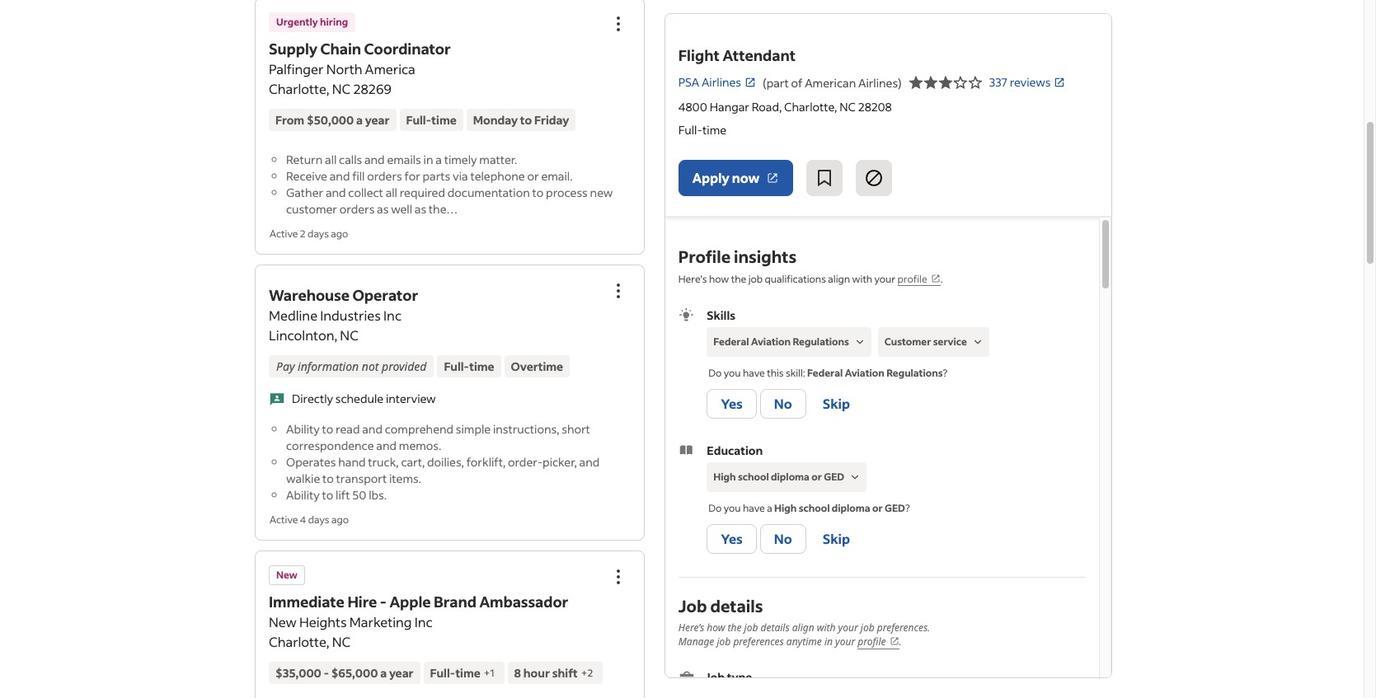 Task type: describe. For each thing, give the bounding box(es) containing it.
missing qualification image for high school diploma or ged
[[848, 470, 863, 485]]

palfinger north america charlotte, nc 28269
[[269, 60, 415, 97]]

full-time for palfinger north america
[[406, 112, 457, 128]]

simple
[[456, 421, 491, 437]]

and up truck,
[[376, 438, 397, 454]]

job details
[[678, 595, 763, 617]]

federal inside button
[[714, 336, 749, 348]]

skip button for education
[[810, 524, 863, 554]]

job type
[[705, 670, 752, 685]]

profile for here's how the job details align with your job preferences.
[[858, 635, 886, 649]]

+ inside the full-time + 1
[[484, 667, 490, 679]]

doilies,
[[427, 454, 464, 470]]

full- right provided
[[444, 359, 469, 374]]

job actions for warehouse operator is collapsed image
[[608, 281, 628, 301]]

supply chain coordinator
[[269, 39, 451, 59]]

and left fill
[[330, 168, 350, 184]]

picker,
[[543, 454, 577, 470]]

a right $50,000
[[356, 112, 363, 128]]

type
[[727, 670, 752, 685]]

lincolnton,
[[269, 327, 337, 344]]

ability to read and comprehend simple instructions, short correspondence and memos. operates hand truck, cart, doilies, forklift, order-picker, and walkie to transport items. ability to lift 50 lbs.
[[286, 421, 600, 503]]

and right read
[[362, 421, 383, 437]]

information
[[298, 359, 359, 374]]

$65,000
[[331, 665, 378, 681]]

time down hangar
[[703, 122, 727, 138]]

$35,000 - $65,000 a year
[[275, 665, 414, 681]]

0 horizontal spatial 2
[[300, 228, 306, 240]]

job down job details
[[744, 621, 758, 635]]

directly schedule interview
[[292, 391, 436, 407]]

28208
[[858, 99, 892, 115]]

comprehend
[[385, 421, 454, 437]]

medline
[[269, 307, 318, 324]]

nc left 28208
[[840, 99, 856, 115]]

full-time for medline industries inc
[[444, 359, 494, 374]]

you for skills
[[724, 367, 741, 379]]

in inside return all calls and emails in a timely matter. receive and fill orders for parts via telephone or email. gather and collect all required documentation to process new customer orders as well as the…
[[423, 152, 433, 167]]

charlotte, for north
[[269, 80, 329, 97]]

customer service button
[[878, 327, 989, 357]]

warehouse
[[269, 285, 350, 305]]

to down operates
[[322, 471, 334, 486]]

no button for education
[[760, 524, 806, 554]]

from
[[275, 112, 304, 128]]

new heights marketing inc charlotte, nc
[[269, 613, 433, 651]]

charlotte, inside new heights marketing inc charlotte, nc
[[269, 633, 329, 651]]

nc inside warehouse operator medline industries inc lincolnton, nc
[[340, 327, 359, 344]]

0 vertical spatial -
[[380, 592, 387, 612]]

high inside button
[[714, 471, 736, 483]]

airlines)
[[858, 75, 902, 90]]

job down 'insights'
[[748, 273, 763, 285]]

active 2 days ago
[[270, 228, 348, 240]]

save this job image
[[815, 168, 835, 188]]

days for and
[[308, 228, 329, 240]]

chain
[[320, 39, 361, 59]]

charlotte, for hangar
[[784, 99, 837, 115]]

ambassador
[[479, 592, 568, 612]]

yes for skills
[[721, 395, 743, 412]]

2 as from the left
[[415, 201, 426, 217]]

job left "preferences."
[[861, 621, 875, 635]]

1 vertical spatial all
[[386, 185, 397, 200]]

job right manage
[[717, 635, 731, 649]]

profile link for here's how the job details align with your job preferences.
[[858, 635, 899, 650]]

1 horizontal spatial high
[[774, 502, 797, 515]]

the…
[[429, 201, 458, 217]]

no button for skills
[[760, 389, 806, 419]]

receive
[[286, 168, 327, 184]]

1 vertical spatial federal
[[807, 367, 843, 379]]

skip for skills
[[823, 395, 850, 412]]

hangar
[[710, 99, 750, 115]]

1 as from the left
[[377, 201, 389, 217]]

anytime
[[787, 635, 822, 649]]

order-
[[508, 454, 543, 470]]

apply now
[[692, 169, 760, 186]]

0 vertical spatial orders
[[367, 168, 402, 184]]

+ inside 8 hour shift + 2
[[581, 667, 588, 679]]

time up timely on the left
[[432, 112, 457, 128]]

friday
[[534, 112, 569, 128]]

cart,
[[401, 454, 425, 470]]

industries
[[320, 307, 381, 324]]

provided
[[382, 359, 427, 374]]

inc inside warehouse operator medline industries inc lincolnton, nc
[[383, 307, 402, 324]]

new for new
[[276, 569, 298, 581]]

immediate hire - apple brand ambassador button
[[269, 592, 568, 612]]

required
[[400, 185, 445, 200]]

do for skills
[[709, 367, 722, 379]]

regulations inside button
[[793, 336, 849, 348]]

yes button for skills
[[707, 389, 757, 419]]

full-time down '4800'
[[678, 122, 727, 138]]

0 vertical spatial details
[[710, 595, 763, 617]]

email.
[[541, 168, 573, 184]]

read
[[336, 421, 360, 437]]

(part of american airlines)
[[763, 75, 902, 90]]

your for here's how the job details align with your job preferences.
[[838, 621, 858, 635]]

now
[[732, 169, 760, 186]]

how for here's how the job details align with your job preferences.
[[707, 621, 725, 635]]

short
[[562, 421, 590, 437]]

1 horizontal spatial school
[[799, 502, 830, 515]]

profile for profile insights
[[898, 273, 927, 285]]

fill
[[352, 168, 365, 184]]

here's for here's how the job qualifications align with your
[[678, 273, 707, 285]]

return all calls and emails in a timely matter. receive and fill orders for parts via telephone or email. gather and collect all required documentation to process new customer orders as well as the…
[[286, 152, 613, 217]]

psa
[[678, 74, 699, 90]]

attendant
[[723, 45, 796, 65]]

immediate hire - apple brand ambassador
[[269, 592, 568, 612]]

hour
[[523, 665, 550, 681]]

. for profile insights
[[941, 273, 943, 285]]

2 inside 8 hour shift + 2
[[588, 667, 593, 679]]

align for qualifications
[[828, 273, 850, 285]]

truck,
[[368, 454, 399, 470]]

skip button for skills
[[810, 389, 863, 419]]

memos.
[[399, 438, 441, 454]]

ged inside button
[[824, 471, 845, 483]]

interview
[[386, 391, 436, 407]]

airlines
[[702, 74, 741, 90]]

customer service
[[884, 336, 967, 348]]

nc inside palfinger north america charlotte, nc 28269
[[332, 80, 351, 97]]

337 reviews link
[[989, 74, 1066, 90]]

shift
[[552, 665, 578, 681]]

$50,000
[[307, 112, 354, 128]]

no for education
[[774, 530, 792, 548]]

profile insights
[[678, 246, 797, 267]]

schedule
[[335, 391, 383, 407]]

time left overtime at the bottom of the page
[[469, 359, 494, 374]]

4800
[[678, 99, 707, 115]]

new for new heights marketing inc charlotte, nc
[[269, 613, 297, 631]]

skip for education
[[823, 530, 850, 548]]

to left lift
[[322, 487, 333, 503]]

full- left 1
[[430, 665, 456, 681]]

8 hour shift + 2
[[514, 665, 593, 681]]

full- down '4800'
[[678, 122, 703, 138]]

not interested image
[[864, 168, 884, 188]]

psa airlines link
[[678, 74, 756, 91]]

via
[[453, 168, 468, 184]]

pay
[[276, 359, 295, 374]]

1 vertical spatial orders
[[340, 201, 375, 217]]

coordinator
[[364, 39, 451, 59]]

full-time + 1
[[430, 665, 494, 681]]

urgently
[[276, 16, 318, 28]]

do for education
[[709, 502, 722, 515]]

gather
[[286, 185, 323, 200]]

1 vertical spatial details
[[761, 621, 790, 635]]

active for gather and collect all required documentation to process new customer orders as well as the…
[[270, 228, 298, 240]]

aviation inside button
[[751, 336, 791, 348]]

customer
[[286, 201, 337, 217]]

for
[[404, 168, 420, 184]]

. for here's how the job details align with your job preferences.
[[899, 635, 902, 649]]

1
[[490, 667, 494, 679]]

monday to friday
[[473, 112, 569, 128]]

337
[[989, 74, 1007, 90]]

inc inside new heights marketing inc charlotte, nc
[[415, 613, 433, 631]]

ago for lbs.
[[331, 514, 349, 526]]

do you have this skill: federal aviation regulations ?
[[709, 367, 948, 379]]

skills
[[707, 308, 735, 323]]



Task type: locate. For each thing, give the bounding box(es) containing it.
instructions,
[[493, 421, 559, 437]]

a up parts
[[436, 152, 442, 167]]

1 vertical spatial school
[[799, 502, 830, 515]]

0 vertical spatial 2
[[300, 228, 306, 240]]

preferences
[[733, 635, 784, 649]]

1 vertical spatial ability
[[286, 487, 320, 503]]

1 yes button from the top
[[707, 389, 757, 419]]

0 horizontal spatial high
[[714, 471, 736, 483]]

in up parts
[[423, 152, 433, 167]]

0 vertical spatial do
[[709, 367, 722, 379]]

charlotte,
[[269, 80, 329, 97], [784, 99, 837, 115], [269, 633, 329, 651]]

urgently hiring
[[276, 16, 348, 28]]

skip
[[823, 395, 850, 412], [823, 530, 850, 548]]

in right anytime
[[824, 635, 833, 649]]

1 vertical spatial profile link
[[858, 635, 899, 650]]

profile link up customer service
[[898, 273, 941, 286]]

0 vertical spatial new
[[276, 569, 298, 581]]

missing qualification image up do you have this skill: federal aviation regulations ?
[[852, 335, 867, 350]]

337 reviews
[[989, 74, 1051, 90]]

how down "profile" on the top
[[709, 273, 729, 285]]

items.
[[389, 471, 421, 486]]

operator
[[352, 285, 418, 305]]

with right the "qualifications"
[[852, 273, 873, 285]]

0 vertical spatial skip
[[823, 395, 850, 412]]

timely
[[444, 152, 477, 167]]

0 vertical spatial no button
[[760, 389, 806, 419]]

1 vertical spatial regulations
[[887, 367, 943, 379]]

1 vertical spatial 2
[[588, 667, 593, 679]]

missing qualification image right 'service'
[[970, 335, 985, 350]]

missing qualification image
[[852, 335, 867, 350], [970, 335, 985, 350], [848, 470, 863, 485]]

forklift,
[[466, 454, 506, 470]]

collect
[[348, 185, 383, 200]]

0 vertical spatial yes button
[[707, 389, 757, 419]]

you down high school diploma or ged
[[724, 502, 741, 515]]

1 vertical spatial how
[[707, 621, 725, 635]]

0 vertical spatial job
[[678, 595, 707, 617]]

no down do you have a high school diploma or ged ?
[[774, 530, 792, 548]]

0 horizontal spatial .
[[899, 635, 902, 649]]

1 vertical spatial or
[[812, 471, 822, 483]]

1 vertical spatial days
[[308, 514, 329, 526]]

a right $65,000 in the bottom left of the page
[[380, 665, 387, 681]]

align for details
[[792, 621, 814, 635]]

+ left 8
[[484, 667, 490, 679]]

missing qualification image inside federal aviation regulations button
[[852, 335, 867, 350]]

here's down "profile" on the top
[[678, 273, 707, 285]]

the down job details
[[728, 621, 742, 635]]

to inside return all calls and emails in a timely matter. receive and fill orders for parts via telephone or email. gather and collect all required documentation to process new customer orders as well as the…
[[532, 185, 544, 200]]

regulations
[[793, 336, 849, 348], [887, 367, 943, 379]]

0 vertical spatial ago
[[331, 228, 348, 240]]

-
[[380, 592, 387, 612], [324, 665, 329, 681]]

how
[[709, 273, 729, 285], [707, 621, 725, 635]]

50
[[352, 487, 366, 503]]

- up marketing
[[380, 592, 387, 612]]

job for job type
[[705, 670, 725, 685]]

0 vertical spatial yes
[[721, 395, 743, 412]]

0 horizontal spatial ged
[[824, 471, 845, 483]]

1 vertical spatial high
[[774, 502, 797, 515]]

with for qualifications
[[852, 273, 873, 285]]

1 horizontal spatial as
[[415, 201, 426, 217]]

0 horizontal spatial diploma
[[771, 471, 810, 483]]

0 vertical spatial active
[[270, 228, 298, 240]]

and up the customer
[[326, 185, 346, 200]]

0 vertical spatial aviation
[[751, 336, 791, 348]]

1 vertical spatial yes
[[721, 530, 743, 548]]

charlotte, inside palfinger north america charlotte, nc 28269
[[269, 80, 329, 97]]

1 do from the top
[[709, 367, 722, 379]]

2 days from the top
[[308, 514, 329, 526]]

pay information not provided
[[276, 359, 427, 374]]

high school diploma or ged button
[[707, 463, 867, 492]]

school inside button
[[738, 471, 769, 483]]

1 horizontal spatial ged
[[885, 502, 905, 515]]

1 vertical spatial skip button
[[810, 524, 863, 554]]

1 vertical spatial active
[[270, 514, 298, 526]]

hire
[[347, 592, 377, 612]]

missing qualification image inside high school diploma or ged button
[[848, 470, 863, 485]]

full- up emails
[[406, 112, 432, 128]]

2 + from the left
[[581, 667, 588, 679]]

1 horizontal spatial align
[[828, 273, 850, 285]]

you for education
[[724, 502, 741, 515]]

or inside button
[[812, 471, 822, 483]]

0 horizontal spatial or
[[527, 168, 539, 184]]

diploma up do you have a high school diploma or ged ?
[[771, 471, 810, 483]]

0 vertical spatial you
[[724, 367, 741, 379]]

with right preferences
[[817, 621, 836, 635]]

nc inside new heights marketing inc charlotte, nc
[[332, 633, 351, 651]]

1 vertical spatial new
[[269, 613, 297, 631]]

your for here's how the job qualifications align with your
[[875, 273, 896, 285]]

no for skills
[[774, 395, 792, 412]]

orders up collect
[[367, 168, 402, 184]]

road,
[[752, 99, 782, 115]]

of
[[791, 75, 803, 90]]

job actions for supply chain coordinator is collapsed image
[[608, 14, 628, 34]]

yes button
[[707, 389, 757, 419], [707, 524, 757, 554]]

missing qualification image for customer service
[[970, 335, 985, 350]]

telephone
[[470, 168, 525, 184]]

regulations down customer
[[887, 367, 943, 379]]

1 yes from the top
[[721, 395, 743, 412]]

time
[[432, 112, 457, 128], [703, 122, 727, 138], [469, 359, 494, 374], [455, 665, 481, 681]]

2 no from the top
[[774, 530, 792, 548]]

4
[[300, 514, 306, 526]]

28269
[[353, 80, 392, 97]]

year right $65,000 in the bottom left of the page
[[389, 665, 414, 681]]

ability
[[286, 421, 320, 437], [286, 487, 320, 503]]

new up immediate
[[276, 569, 298, 581]]

1 + from the left
[[484, 667, 490, 679]]

matter.
[[479, 152, 517, 167]]

missing qualification image for federal aviation regulations
[[852, 335, 867, 350]]

emails
[[387, 152, 421, 167]]

charlotte, down "palfinger"
[[269, 80, 329, 97]]

1 horizontal spatial with
[[852, 273, 873, 285]]

do
[[709, 367, 722, 379], [709, 502, 722, 515]]

manage job preferences anytime in your
[[678, 635, 858, 649]]

0 vertical spatial ability
[[286, 421, 320, 437]]

as left well
[[377, 201, 389, 217]]

a down high school diploma or ged
[[767, 502, 772, 515]]

yes up job details
[[721, 530, 743, 548]]

1 horizontal spatial +
[[581, 667, 588, 679]]

year
[[365, 112, 390, 128], [389, 665, 414, 681]]

0 vertical spatial year
[[365, 112, 390, 128]]

high down "education"
[[714, 471, 736, 483]]

a inside return all calls and emails in a timely matter. receive and fill orders for parts via telephone or email. gather and collect all required documentation to process new customer orders as well as the…
[[436, 152, 442, 167]]

missing qualification image up do you have a high school diploma or ged ?
[[848, 470, 863, 485]]

1 ability from the top
[[286, 421, 320, 437]]

1 no button from the top
[[760, 389, 806, 419]]

1 horizontal spatial all
[[386, 185, 397, 200]]

ago
[[331, 228, 348, 240], [331, 514, 349, 526]]

0 vertical spatial with
[[852, 273, 873, 285]]

0 horizontal spatial align
[[792, 621, 814, 635]]

1 vertical spatial ago
[[331, 514, 349, 526]]

2 here's from the top
[[678, 621, 704, 635]]

1 vertical spatial year
[[389, 665, 414, 681]]

no button down this
[[760, 389, 806, 419]]

0 vertical spatial the
[[731, 273, 746, 285]]

yes
[[721, 395, 743, 412], [721, 530, 743, 548]]

1 vertical spatial charlotte,
[[784, 99, 837, 115]]

0 vertical spatial days
[[308, 228, 329, 240]]

yes button up job details
[[707, 524, 757, 554]]

as down 'required' on the top left of page
[[415, 201, 426, 217]]

skip button down do you have this skill: federal aviation regulations ?
[[810, 389, 863, 419]]

or inside return all calls and emails in a timely matter. receive and fill orders for parts via telephone or email. gather and collect all required documentation to process new customer orders as well as the…
[[527, 168, 539, 184]]

1 vertical spatial .
[[899, 635, 902, 649]]

profile up customer
[[898, 273, 927, 285]]

0 horizontal spatial +
[[484, 667, 490, 679]]

1 ago from the top
[[331, 228, 348, 240]]

2 horizontal spatial or
[[872, 502, 883, 515]]

yes button for education
[[707, 524, 757, 554]]

1 vertical spatial in
[[824, 635, 833, 649]]

school
[[738, 471, 769, 483], [799, 502, 830, 515]]

job actions for immediate hire - apple brand ambassador is collapsed image
[[608, 567, 628, 587]]

2
[[300, 228, 306, 240], [588, 667, 593, 679]]

inc down operator on the top left
[[383, 307, 402, 324]]

skip down do you have this skill: federal aviation regulations ?
[[823, 395, 850, 412]]

you left this
[[724, 367, 741, 379]]

1 horizontal spatial aviation
[[845, 367, 885, 379]]

manage
[[678, 635, 714, 649]]

how for here's how the job qualifications align with your
[[709, 273, 729, 285]]

supply chain coordinator button
[[269, 39, 451, 59]]

0 vertical spatial in
[[423, 152, 433, 167]]

regulations up do you have this skill: federal aviation regulations ?
[[793, 336, 849, 348]]

overtime
[[511, 359, 563, 374]]

active for ability to lift 50 lbs.
[[270, 514, 298, 526]]

federal right skill:
[[807, 367, 843, 379]]

2 yes from the top
[[721, 530, 743, 548]]

palfinger
[[269, 60, 324, 78]]

orders down collect
[[340, 201, 375, 217]]

full-time up emails
[[406, 112, 457, 128]]

0 horizontal spatial all
[[325, 152, 337, 167]]

2 you from the top
[[724, 502, 741, 515]]

new inside new heights marketing inc charlotte, nc
[[269, 613, 297, 631]]

how down job details
[[707, 621, 725, 635]]

to down "email."
[[532, 185, 544, 200]]

1 no from the top
[[774, 395, 792, 412]]

and right picker,
[[579, 454, 600, 470]]

1 horizontal spatial ?
[[943, 367, 948, 379]]

and up fill
[[364, 152, 385, 167]]

1 vertical spatial the
[[728, 621, 742, 635]]

marketing
[[349, 613, 412, 631]]

nc down heights
[[332, 633, 351, 651]]

0 horizontal spatial aviation
[[751, 336, 791, 348]]

1 vertical spatial inc
[[415, 613, 433, 631]]

the for qualifications
[[731, 273, 746, 285]]

ged
[[824, 471, 845, 483], [885, 502, 905, 515]]

new down immediate
[[269, 613, 297, 631]]

profile link for profile insights
[[898, 273, 941, 286]]

yes for education
[[721, 530, 743, 548]]

have down high school diploma or ged
[[743, 502, 765, 515]]

qualifications
[[765, 273, 826, 285]]

have for skills
[[743, 367, 765, 379]]

active 4 days ago
[[270, 514, 349, 526]]

0 vertical spatial skip button
[[810, 389, 863, 419]]

north
[[326, 60, 362, 78]]

charlotte, down of
[[784, 99, 837, 115]]

yes button up "education"
[[707, 389, 757, 419]]

1 here's from the top
[[678, 273, 707, 285]]

0 vertical spatial regulations
[[793, 336, 849, 348]]

0 horizontal spatial as
[[377, 201, 389, 217]]

active down the customer
[[270, 228, 298, 240]]

have for education
[[743, 502, 765, 515]]

full-time up simple on the bottom of page
[[444, 359, 494, 374]]

have
[[743, 367, 765, 379], [743, 502, 765, 515]]

all
[[325, 152, 337, 167], [386, 185, 397, 200]]

nc down north
[[332, 80, 351, 97]]

full-
[[406, 112, 432, 128], [678, 122, 703, 138], [444, 359, 469, 374], [430, 665, 456, 681]]

skip button down do you have a high school diploma or ged ?
[[810, 524, 863, 554]]

federal down skills in the right top of the page
[[714, 336, 749, 348]]

hiring
[[320, 16, 348, 28]]

0 vertical spatial inc
[[383, 307, 402, 324]]

1 vertical spatial diploma
[[832, 502, 870, 515]]

2 skip from the top
[[823, 530, 850, 548]]

0 vertical spatial no
[[774, 395, 792, 412]]

nc down the industries
[[340, 327, 359, 344]]

no button down do you have a high school diploma or ged ?
[[760, 524, 806, 554]]

warehouse operator button
[[269, 285, 418, 305]]

federal
[[714, 336, 749, 348], [807, 367, 843, 379]]

1 horizontal spatial 2
[[588, 667, 593, 679]]

(part
[[763, 75, 789, 90]]

no down this
[[774, 395, 792, 412]]

2 skip button from the top
[[810, 524, 863, 554]]

all up well
[[386, 185, 397, 200]]

skip down do you have a high school diploma or ged ?
[[823, 530, 850, 548]]

2 vertical spatial charlotte,
[[269, 633, 329, 651]]

the for details
[[728, 621, 742, 635]]

2 do from the top
[[709, 502, 722, 515]]

1 skip from the top
[[823, 395, 850, 412]]

have left this
[[743, 367, 765, 379]]

the down profile insights
[[731, 273, 746, 285]]

all left calls
[[325, 152, 337, 167]]

2 vertical spatial or
[[872, 502, 883, 515]]

job up manage
[[678, 595, 707, 617]]

calls
[[339, 152, 362, 167]]

aviation
[[751, 336, 791, 348], [845, 367, 885, 379]]

diploma down high school diploma or ged button
[[832, 502, 870, 515]]

school down high school diploma or ged button
[[799, 502, 830, 515]]

0 vertical spatial profile
[[898, 273, 927, 285]]

walkie
[[286, 471, 320, 486]]

0 horizontal spatial federal
[[714, 336, 749, 348]]

immediate
[[269, 592, 345, 612]]

aviation down customer
[[845, 367, 885, 379]]

0 vertical spatial .
[[941, 273, 943, 285]]

0 horizontal spatial -
[[324, 665, 329, 681]]

warehouse operator medline industries inc lincolnton, nc
[[269, 285, 418, 344]]

1 vertical spatial ?
[[905, 502, 910, 515]]

no button
[[760, 389, 806, 419], [760, 524, 806, 554]]

ability up correspondence
[[286, 421, 320, 437]]

monday
[[473, 112, 518, 128]]

charlotte, down heights
[[269, 633, 329, 651]]

profile link right anytime
[[858, 635, 899, 650]]

0 vertical spatial school
[[738, 471, 769, 483]]

you
[[724, 367, 741, 379], [724, 502, 741, 515]]

1 vertical spatial no
[[774, 530, 792, 548]]

federal aviation regulations
[[714, 336, 849, 348]]

time left 1
[[455, 665, 481, 681]]

ago down lift
[[331, 514, 349, 526]]

diploma
[[771, 471, 810, 483], [832, 502, 870, 515]]

2 ago from the top
[[331, 514, 349, 526]]

align right preferences
[[792, 621, 814, 635]]

1 skip button from the top
[[810, 389, 863, 419]]

diploma inside button
[[771, 471, 810, 483]]

2 right shift
[[588, 667, 593, 679]]

do down "education"
[[709, 502, 722, 515]]

0 vertical spatial align
[[828, 273, 850, 285]]

from $50,000 a year
[[275, 112, 390, 128]]

1 vertical spatial job
[[705, 670, 725, 685]]

2 active from the top
[[270, 514, 298, 526]]

or
[[527, 168, 539, 184], [812, 471, 822, 483], [872, 502, 883, 515]]

0 vertical spatial all
[[325, 152, 337, 167]]

1 horizontal spatial diploma
[[832, 502, 870, 515]]

- right $35,000
[[324, 665, 329, 681]]

0 horizontal spatial regulations
[[793, 336, 849, 348]]

1 vertical spatial with
[[817, 621, 836, 635]]

1 vertical spatial no button
[[760, 524, 806, 554]]

2 ability from the top
[[286, 487, 320, 503]]

1 horizontal spatial profile
[[898, 273, 927, 285]]

align right the "qualifications"
[[828, 273, 850, 285]]

preferences.
[[877, 621, 930, 635]]

3 out of 5 stars image
[[908, 73, 983, 92]]

1 horizontal spatial regulations
[[887, 367, 943, 379]]

high down high school diploma or ged button
[[774, 502, 797, 515]]

2 down the customer
[[300, 228, 306, 240]]

1 horizontal spatial .
[[941, 273, 943, 285]]

job left type
[[705, 670, 725, 685]]

active
[[270, 228, 298, 240], [270, 514, 298, 526]]

1 vertical spatial you
[[724, 502, 741, 515]]

this
[[767, 367, 784, 379]]

high school diploma or ged
[[714, 471, 845, 483]]

to up correspondence
[[322, 421, 333, 437]]

days for walkie
[[308, 514, 329, 526]]

+ right shift
[[581, 667, 588, 679]]

0 vertical spatial or
[[527, 168, 539, 184]]

2 yes button from the top
[[707, 524, 757, 554]]

1 you from the top
[[724, 367, 741, 379]]

1 horizontal spatial in
[[824, 635, 833, 649]]

do down skills in the right top of the page
[[709, 367, 722, 379]]

hand
[[338, 454, 366, 470]]

2 have from the top
[[743, 502, 765, 515]]

align
[[828, 273, 850, 285], [792, 621, 814, 635]]

0 horizontal spatial profile
[[858, 635, 886, 649]]

return
[[286, 152, 323, 167]]

0 vertical spatial diploma
[[771, 471, 810, 483]]

1 days from the top
[[308, 228, 329, 240]]

0 horizontal spatial ?
[[905, 502, 910, 515]]

1 have from the top
[[743, 367, 765, 379]]

profile
[[898, 273, 927, 285], [858, 635, 886, 649]]

0 vertical spatial how
[[709, 273, 729, 285]]

supply
[[269, 39, 317, 59]]

well
[[391, 201, 412, 217]]

details down job details
[[761, 621, 790, 635]]

year down 28269
[[365, 112, 390, 128]]

1 vertical spatial ged
[[885, 502, 905, 515]]

ago for customer
[[331, 228, 348, 240]]

1 horizontal spatial -
[[380, 592, 387, 612]]

job for job details
[[678, 595, 707, 617]]

0 vertical spatial ?
[[943, 367, 948, 379]]

missing qualification image inside customer service button
[[970, 335, 985, 350]]

ago down the customer
[[331, 228, 348, 240]]

here's for here's how the job details align with your job preferences.
[[678, 621, 704, 635]]

1 vertical spatial do
[[709, 502, 722, 515]]

to left friday
[[520, 112, 532, 128]]

0 vertical spatial have
[[743, 367, 765, 379]]

1 active from the top
[[270, 228, 298, 240]]

flight
[[678, 45, 720, 65]]

with for details
[[817, 621, 836, 635]]

$35,000
[[275, 665, 321, 681]]

2 no button from the top
[[760, 524, 806, 554]]



Task type: vqa. For each thing, say whether or not it's contained in the screenshot.
bottommost more
no



